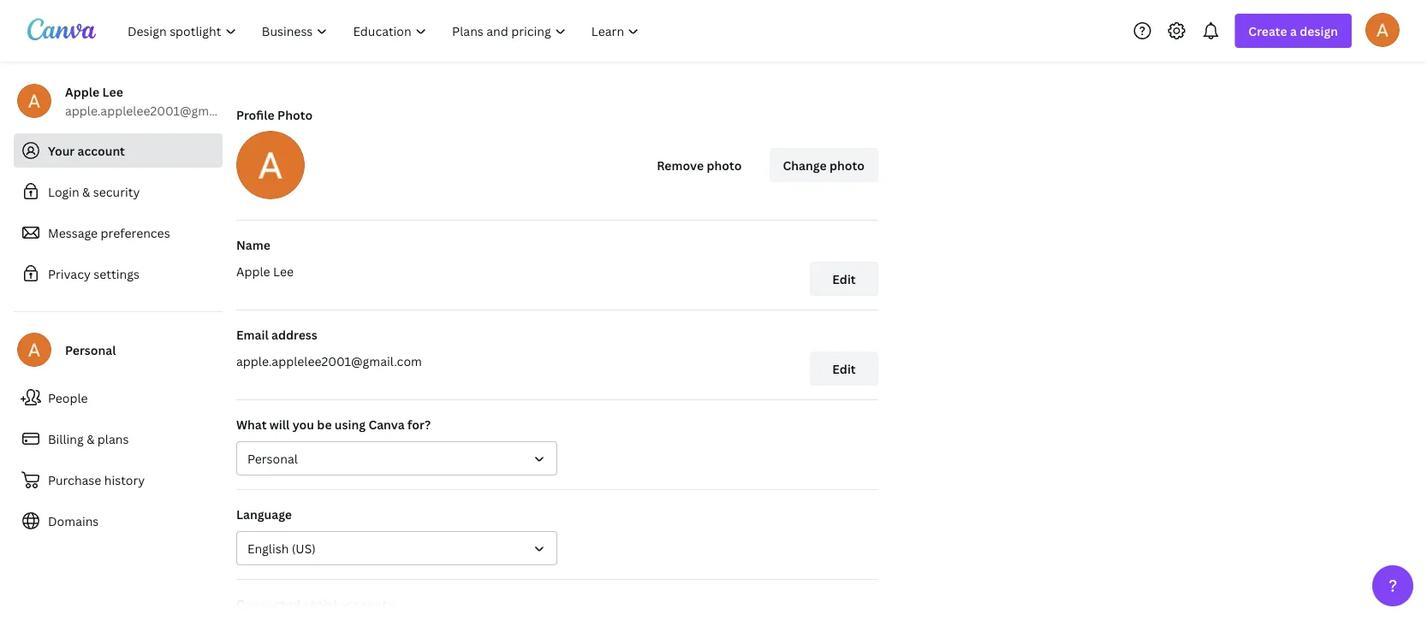 Task type: describe. For each thing, give the bounding box(es) containing it.
remove photo button
[[643, 148, 756, 182]]

domains
[[48, 513, 99, 530]]

create a design
[[1249, 23, 1338, 39]]

settings
[[94, 266, 139, 282]]

message
[[48, 225, 98, 241]]

apple for apple lee
[[236, 263, 270, 280]]

Personal button
[[236, 442, 557, 476]]

change photo
[[783, 157, 865, 173]]

login & security link
[[14, 175, 223, 209]]

plans
[[97, 431, 129, 447]]

using
[[335, 417, 366, 433]]

purchase history
[[48, 472, 145, 488]]

for?
[[408, 417, 431, 433]]

name
[[236, 237, 270, 253]]

0 vertical spatial apple.applelee2001@gmail.com
[[65, 102, 251, 119]]

apple lee apple.applelee2001@gmail.com
[[65, 83, 251, 119]]

remove photo
[[657, 157, 742, 173]]

change
[[783, 157, 827, 173]]

security
[[93, 184, 140, 200]]

billing & plans link
[[14, 422, 223, 456]]

0 horizontal spatial personal
[[65, 342, 116, 358]]

1 horizontal spatial your
[[236, 57, 271, 78]]

canva
[[368, 417, 405, 433]]

top level navigation element
[[116, 14, 654, 48]]

change photo button
[[769, 148, 878, 182]]

your account inside your account link
[[48, 143, 125, 159]]

language
[[236, 506, 292, 523]]

profile photo
[[236, 107, 313, 123]]

edit for apple lee
[[832, 271, 856, 287]]

what will you be using canva for?
[[236, 417, 431, 433]]

remove
[[657, 157, 704, 173]]

photo for change photo
[[830, 157, 865, 173]]

design
[[1300, 23, 1338, 39]]

personal inside button
[[247, 451, 298, 467]]

create
[[1249, 23, 1287, 39]]

social
[[303, 596, 337, 613]]

apple lee image
[[1366, 13, 1400, 47]]

domains link
[[14, 504, 223, 539]]

Language: English (US) button
[[236, 532, 557, 566]]

english
[[247, 541, 289, 557]]

preferences
[[101, 225, 170, 241]]

photo for remove photo
[[707, 157, 742, 173]]



Task type: vqa. For each thing, say whether or not it's contained in the screenshot.
Side Panel tab list
no



Task type: locate. For each thing, give the bounding box(es) containing it.
personal up people
[[65, 342, 116, 358]]

apple.applelee2001@gmail.com
[[65, 102, 251, 119], [236, 353, 422, 369]]

edit
[[832, 271, 856, 287], [832, 361, 856, 377]]

2 photo from the left
[[830, 157, 865, 173]]

your account
[[236, 57, 336, 78], [48, 143, 125, 159]]

billing
[[48, 431, 84, 447]]

0 vertical spatial your account
[[236, 57, 336, 78]]

lee
[[102, 83, 123, 100], [273, 263, 294, 280]]

1 vertical spatial edit
[[832, 361, 856, 377]]

1 horizontal spatial apple
[[236, 263, 270, 280]]

apple.applelee2001@gmail.com down address
[[236, 353, 422, 369]]

0 horizontal spatial your
[[48, 143, 75, 159]]

photo inside "button"
[[830, 157, 865, 173]]

account up login & security
[[78, 143, 125, 159]]

your account up login & security
[[48, 143, 125, 159]]

connected social accounts
[[236, 596, 393, 613]]

be
[[317, 417, 332, 433]]

history
[[104, 472, 145, 488]]

1 photo from the left
[[707, 157, 742, 173]]

you
[[293, 417, 314, 433]]

your
[[236, 57, 271, 78], [48, 143, 75, 159]]

0 vertical spatial apple
[[65, 83, 99, 100]]

0 vertical spatial your
[[236, 57, 271, 78]]

a
[[1290, 23, 1297, 39]]

0 vertical spatial &
[[82, 184, 90, 200]]

photo right change
[[830, 157, 865, 173]]

account
[[274, 57, 336, 78], [78, 143, 125, 159]]

1 edit from the top
[[832, 271, 856, 287]]

0 vertical spatial edit button
[[810, 262, 878, 296]]

& for login
[[82, 184, 90, 200]]

photo
[[707, 157, 742, 173], [830, 157, 865, 173]]

1 horizontal spatial your account
[[236, 57, 336, 78]]

login
[[48, 184, 79, 200]]

1 vertical spatial account
[[78, 143, 125, 159]]

apple.applelee2001@gmail.com up your account link on the left
[[65, 102, 251, 119]]

people link
[[14, 381, 223, 415]]

edit button
[[810, 262, 878, 296], [810, 352, 878, 386]]

photo right remove
[[707, 157, 742, 173]]

personal
[[65, 342, 116, 358], [247, 451, 298, 467]]

& for billing
[[87, 431, 95, 447]]

photo
[[277, 107, 313, 123]]

&
[[82, 184, 90, 200], [87, 431, 95, 447]]

1 vertical spatial apple
[[236, 263, 270, 280]]

apple
[[65, 83, 99, 100], [236, 263, 270, 280]]

0 vertical spatial personal
[[65, 342, 116, 358]]

lee inside apple lee apple.applelee2001@gmail.com
[[102, 83, 123, 100]]

& left plans
[[87, 431, 95, 447]]

apple up your account link on the left
[[65, 83, 99, 100]]

1 vertical spatial your account
[[48, 143, 125, 159]]

login & security
[[48, 184, 140, 200]]

apple inside apple lee apple.applelee2001@gmail.com
[[65, 83, 99, 100]]

account up photo
[[274, 57, 336, 78]]

(us)
[[292, 541, 316, 557]]

your up login
[[48, 143, 75, 159]]

1 horizontal spatial lee
[[273, 263, 294, 280]]

purchase
[[48, 472, 101, 488]]

1 vertical spatial &
[[87, 431, 95, 447]]

message preferences
[[48, 225, 170, 241]]

1 vertical spatial personal
[[247, 451, 298, 467]]

lee up email address
[[273, 263, 294, 280]]

profile
[[236, 107, 275, 123]]

billing & plans
[[48, 431, 129, 447]]

0 horizontal spatial account
[[78, 143, 125, 159]]

your up profile
[[236, 57, 271, 78]]

0 horizontal spatial lee
[[102, 83, 123, 100]]

0 vertical spatial edit
[[832, 271, 856, 287]]

0 horizontal spatial your account
[[48, 143, 125, 159]]

1 vertical spatial edit button
[[810, 352, 878, 386]]

1 vertical spatial your
[[48, 143, 75, 159]]

personal down will
[[247, 451, 298, 467]]

privacy
[[48, 266, 91, 282]]

lee up your account link on the left
[[102, 83, 123, 100]]

0 vertical spatial lee
[[102, 83, 123, 100]]

english (us)
[[247, 541, 316, 557]]

what
[[236, 417, 267, 433]]

0 vertical spatial account
[[274, 57, 336, 78]]

1 edit button from the top
[[810, 262, 878, 296]]

apple lee
[[236, 263, 294, 280]]

1 vertical spatial lee
[[273, 263, 294, 280]]

edit button for apple.applelee2001@gmail.com
[[810, 352, 878, 386]]

privacy settings
[[48, 266, 139, 282]]

edit button for apple lee
[[810, 262, 878, 296]]

purchase history link
[[14, 463, 223, 497]]

privacy settings link
[[14, 257, 223, 291]]

photo inside button
[[707, 157, 742, 173]]

address
[[271, 327, 317, 343]]

people
[[48, 390, 88, 406]]

message preferences link
[[14, 216, 223, 250]]

connected
[[236, 596, 300, 613]]

2 edit button from the top
[[810, 352, 878, 386]]

accounts
[[340, 596, 393, 613]]

lee for apple lee
[[273, 263, 294, 280]]

create a design button
[[1235, 14, 1352, 48]]

& right login
[[82, 184, 90, 200]]

lee for apple lee apple.applelee2001@gmail.com
[[102, 83, 123, 100]]

apple for apple lee apple.applelee2001@gmail.com
[[65, 83, 99, 100]]

your inside your account link
[[48, 143, 75, 159]]

email
[[236, 327, 269, 343]]

2 edit from the top
[[832, 361, 856, 377]]

0 horizontal spatial photo
[[707, 157, 742, 173]]

will
[[270, 417, 290, 433]]

1 horizontal spatial account
[[274, 57, 336, 78]]

your account link
[[14, 134, 223, 168]]

1 horizontal spatial personal
[[247, 451, 298, 467]]

email address
[[236, 327, 317, 343]]

0 horizontal spatial apple
[[65, 83, 99, 100]]

1 horizontal spatial photo
[[830, 157, 865, 173]]

apple down name
[[236, 263, 270, 280]]

1 vertical spatial apple.applelee2001@gmail.com
[[236, 353, 422, 369]]

edit for apple.applelee2001@gmail.com
[[832, 361, 856, 377]]

your account up photo
[[236, 57, 336, 78]]



